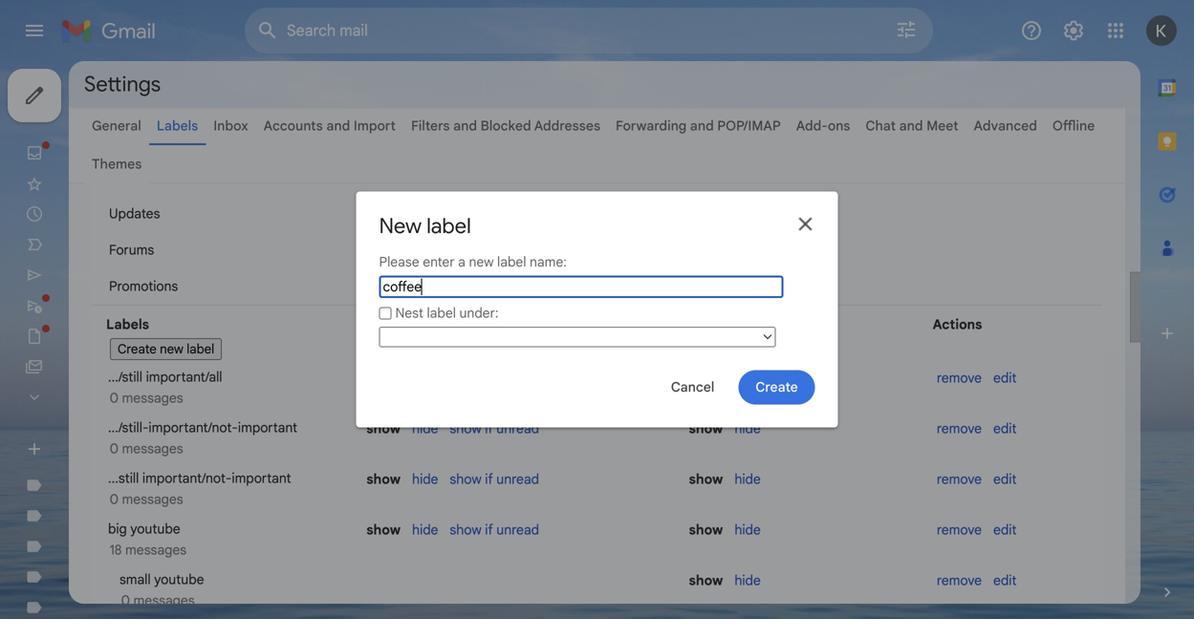Task type: vqa. For each thing, say whether or not it's contained in the screenshot.
topic
no



Task type: describe. For each thing, give the bounding box(es) containing it.
settings
[[84, 71, 161, 98]]

messages for .../still
[[122, 390, 183, 407]]

in for label
[[402, 317, 414, 333]]

inbox
[[214, 118, 248, 134]]

forums
[[109, 242, 154, 259]]

0 vertical spatial labels
[[157, 118, 198, 134]]

accounts and import link
[[264, 118, 396, 134]]

.../still
[[108, 369, 143, 386]]

if for big youtube 18 messages
[[485, 522, 493, 539]]

Please enter a new label name: field
[[379, 276, 784, 298]]

edit for small youtube 0 messages
[[994, 573, 1017, 590]]

show link up show in message list
[[689, 278, 721, 295]]

message
[[740, 317, 798, 333]]

social
[[109, 169, 146, 186]]

labels link
[[157, 118, 198, 134]]

and for forwarding
[[690, 118, 714, 134]]

new label heading
[[379, 213, 471, 240]]

filters
[[411, 118, 450, 134]]

...still
[[108, 471, 139, 487]]

nest label under:
[[396, 305, 499, 322]]

edit for ...still important/not-important 0 messages
[[994, 472, 1017, 488]]

under:
[[460, 305, 499, 322]]

advanced search options image
[[888, 11, 926, 49]]

if for ...still important/not-important 0 messages
[[485, 472, 493, 488]]

show in message list
[[685, 317, 821, 333]]

edit link for small youtube 0 messages
[[994, 573, 1017, 590]]

please
[[379, 254, 420, 271]]

label right the nest
[[427, 305, 456, 322]]

remove for small youtube 0 messages
[[937, 573, 982, 590]]

Nest label under: checkbox
[[379, 307, 392, 320]]

label left under:
[[417, 317, 449, 333]]

unread for big youtube 18 messages
[[497, 522, 540, 539]]

big youtube 18 messages
[[106, 521, 187, 559]]

and for filters
[[453, 118, 477, 134]]

show if unread for .../still-important/not-important 0 messages
[[450, 421, 540, 438]]

updates
[[109, 206, 160, 222]]

new
[[379, 213, 422, 240]]

important/not- for .../still-
[[149, 420, 238, 437]]

nest
[[396, 305, 424, 322]]

remove link for .../still important/all 0 messages
[[937, 370, 982, 387]]

ons
[[828, 118, 851, 134]]

show link for social
[[367, 169, 398, 186]]

accounts
[[264, 118, 323, 134]]

.../still-important/not-important 0 messages
[[106, 420, 297, 458]]

search mail image
[[251, 13, 285, 48]]

themes link
[[92, 156, 142, 173]]

and for accounts
[[326, 118, 350, 134]]

remove link for .../still-important/not-important 0 messages
[[937, 421, 982, 438]]

general
[[92, 118, 141, 134]]

remove link for big youtube 18 messages
[[937, 522, 982, 539]]

show if unread link for .../still-important/not-important 0 messages
[[450, 421, 540, 438]]

chat
[[866, 118, 896, 134]]

create new label button
[[110, 339, 222, 361]]

chat and meet link
[[866, 118, 959, 134]]

add-ons link
[[797, 118, 851, 134]]

advanced link
[[974, 118, 1038, 134]]

remove for .../still-important/not-important 0 messages
[[937, 421, 982, 438]]

forwarding
[[616, 118, 687, 134]]

0 inside .../still-important/not-important 0 messages
[[110, 441, 119, 458]]

show link for forums
[[367, 242, 398, 259]]

show in label list
[[363, 317, 472, 333]]

show if unread for ...still important/not-important 0 messages
[[450, 472, 540, 488]]

a
[[458, 254, 466, 271]]

important for ...still important/not-important
[[232, 471, 291, 487]]

edit link for big youtube 18 messages
[[994, 522, 1017, 539]]

remove for big youtube 18 messages
[[937, 522, 982, 539]]

create
[[118, 341, 157, 358]]

.../still important/all 0 messages
[[106, 369, 222, 407]]

forwarding and pop/imap
[[616, 118, 781, 134]]

youtube for small youtube
[[154, 572, 204, 589]]

show link for updates
[[367, 206, 398, 222]]

youtube for big youtube
[[130, 521, 180, 538]]

unread for ...still important/not-important 0 messages
[[497, 472, 540, 488]]

18
[[110, 542, 122, 559]]

messages inside the ...still important/not-important 0 messages
[[122, 492, 183, 508]]

remove link for small youtube 0 messages
[[937, 573, 982, 590]]

create new label
[[118, 341, 214, 358]]

small
[[120, 572, 151, 589]]

show if unread link for big youtube 18 messages
[[450, 522, 540, 539]]

big
[[108, 521, 127, 538]]

show if unread for big youtube 18 messages
[[450, 522, 540, 539]]

blocked
[[481, 118, 531, 134]]

0 inside small youtube 0 messages
[[121, 593, 130, 610]]



Task type: locate. For each thing, give the bounding box(es) containing it.
addresses
[[534, 118, 601, 134]]

0 vertical spatial show if unread link
[[450, 421, 540, 438]]

0 inside the ...still important/not-important 0 messages
[[110, 492, 119, 508]]

4 edit link from the top
[[994, 522, 1017, 539]]

edit link
[[994, 370, 1017, 387], [994, 421, 1017, 438], [994, 472, 1017, 488], [994, 522, 1017, 539], [994, 573, 1017, 590]]

important inside the ...still important/not-important 0 messages
[[232, 471, 291, 487]]

name:
[[530, 254, 567, 271]]

new inside alert dialog
[[469, 254, 494, 271]]

show link down forwarding and pop/imap 'link' at the right top of page
[[689, 169, 721, 186]]

0 horizontal spatial new
[[160, 341, 184, 358]]

show link for promotions
[[367, 278, 398, 295]]

1 horizontal spatial in
[[724, 317, 736, 333]]

5 remove from the top
[[937, 573, 982, 590]]

import
[[354, 118, 396, 134]]

2 edit from the top
[[994, 421, 1017, 438]]

2 edit link from the top
[[994, 421, 1017, 438]]

1 vertical spatial show if unread link
[[450, 472, 540, 488]]

and right chat
[[900, 118, 924, 134]]

5 remove link from the top
[[937, 573, 982, 590]]

messages down ".../still"
[[122, 390, 183, 407]]

2 vertical spatial if
[[485, 522, 493, 539]]

3 edit from the top
[[994, 472, 1017, 488]]

0 horizontal spatial labels
[[106, 317, 149, 333]]

meet
[[927, 118, 959, 134]]

edit link for ...still important/not-important 0 messages
[[994, 472, 1017, 488]]

label inside create new label button
[[187, 341, 214, 358]]

important for .../still-important/not-important
[[238, 420, 297, 437]]

enter
[[423, 254, 455, 271]]

0 vertical spatial if
[[485, 421, 493, 438]]

4 remove from the top
[[937, 522, 982, 539]]

remove
[[937, 370, 982, 387], [937, 421, 982, 438], [937, 472, 982, 488], [937, 522, 982, 539], [937, 573, 982, 590]]

and for chat
[[900, 118, 924, 134]]

show if unread link for ...still important/not-important 0 messages
[[450, 472, 540, 488]]

0 vertical spatial important/not-
[[149, 420, 238, 437]]

3 show if unread from the top
[[450, 522, 540, 539]]

0 down small
[[121, 593, 130, 610]]

1 vertical spatial unread
[[497, 472, 540, 488]]

1 horizontal spatial show
[[685, 317, 721, 333]]

1 if from the top
[[485, 421, 493, 438]]

1 show if unread from the top
[[450, 421, 540, 438]]

themes
[[92, 156, 142, 173]]

0 horizontal spatial show
[[363, 317, 398, 333]]

edit for big youtube 18 messages
[[994, 522, 1017, 539]]

1 edit link from the top
[[994, 370, 1017, 387]]

offline
[[1053, 118, 1095, 134]]

edit for .../still important/all 0 messages
[[994, 370, 1017, 387]]

2 unread from the top
[[497, 472, 540, 488]]

1 list from the left
[[452, 317, 472, 333]]

2 vertical spatial show if unread
[[450, 522, 540, 539]]

messages
[[122, 390, 183, 407], [122, 441, 183, 458], [122, 492, 183, 508], [125, 542, 187, 559], [133, 593, 195, 610]]

list for show in message list
[[801, 317, 821, 333]]

new
[[469, 254, 494, 271], [160, 341, 184, 358]]

and
[[326, 118, 350, 134], [453, 118, 477, 134], [690, 118, 714, 134], [900, 118, 924, 134]]

show link up "please"
[[367, 206, 398, 222]]

list
[[452, 317, 472, 333], [801, 317, 821, 333]]

new label
[[379, 213, 471, 240]]

unread
[[497, 421, 540, 438], [497, 472, 540, 488], [497, 522, 540, 539]]

youtube inside big youtube 18 messages
[[130, 521, 180, 538]]

important inside .../still-important/not-important 0 messages
[[238, 420, 297, 437]]

remove link for ...still important/not-important 0 messages
[[937, 472, 982, 488]]

show
[[363, 317, 398, 333], [685, 317, 721, 333]]

messages down small
[[133, 593, 195, 610]]

show for show in message list
[[685, 317, 721, 333]]

if
[[485, 421, 493, 438], [485, 472, 493, 488], [485, 522, 493, 539]]

2 show from the left
[[685, 317, 721, 333]]

3 remove link from the top
[[937, 472, 982, 488]]

1 vertical spatial youtube
[[154, 572, 204, 589]]

show if unread
[[450, 421, 540, 438], [450, 472, 540, 488], [450, 522, 540, 539]]

messages for big
[[125, 542, 187, 559]]

chat and meet
[[866, 118, 959, 134]]

and left import
[[326, 118, 350, 134]]

youtube right big
[[130, 521, 180, 538]]

1 remove from the top
[[937, 370, 982, 387]]

new inside button
[[160, 341, 184, 358]]

messages up small
[[125, 542, 187, 559]]

2 remove from the top
[[937, 421, 982, 438]]

2 vertical spatial unread
[[497, 522, 540, 539]]

0 vertical spatial show if unread
[[450, 421, 540, 438]]

show for show in label list
[[363, 317, 398, 333]]

offline link
[[1053, 118, 1095, 134]]

remove link
[[937, 370, 982, 387], [937, 421, 982, 438], [937, 472, 982, 488], [937, 522, 982, 539], [937, 573, 982, 590]]

important/all
[[146, 369, 222, 386]]

hide
[[410, 169, 438, 186], [733, 169, 761, 186], [410, 206, 438, 222], [410, 242, 438, 259], [410, 278, 438, 295], [733, 278, 761, 295], [735, 370, 761, 387], [412, 421, 438, 438], [735, 421, 761, 438], [412, 472, 438, 488], [735, 472, 761, 488], [412, 522, 438, 539], [735, 522, 761, 539], [735, 573, 761, 590]]

unread for .../still-important/not-important 0 messages
[[497, 421, 540, 438]]

0 vertical spatial new
[[469, 254, 494, 271]]

settings image
[[1063, 19, 1086, 42]]

2 show if unread link from the top
[[450, 472, 540, 488]]

label up enter
[[427, 213, 471, 240]]

1 show from the left
[[363, 317, 398, 333]]

2 remove link from the top
[[937, 421, 982, 438]]

2 in from the left
[[724, 317, 736, 333]]

show if unread link
[[450, 421, 540, 438], [450, 472, 540, 488], [450, 522, 540, 539]]

0 vertical spatial unread
[[497, 421, 540, 438]]

general link
[[92, 118, 141, 134]]

4 and from the left
[[900, 118, 924, 134]]

messages inside ".../still important/all 0 messages"
[[122, 390, 183, 407]]

messages down ...still
[[122, 492, 183, 508]]

important
[[238, 420, 297, 437], [232, 471, 291, 487]]

5 edit link from the top
[[994, 573, 1017, 590]]

3 and from the left
[[690, 118, 714, 134]]

youtube right small
[[154, 572, 204, 589]]

messages inside .../still-important/not-important 0 messages
[[122, 441, 183, 458]]

important/not- down .../still-important/not-important 0 messages
[[142, 471, 232, 487]]

show
[[367, 169, 398, 186], [689, 169, 721, 186], [367, 206, 398, 222], [367, 242, 398, 259], [367, 278, 398, 295], [689, 278, 721, 295], [689, 370, 723, 387], [367, 421, 401, 438], [450, 421, 482, 438], [689, 421, 723, 438], [367, 472, 401, 488], [450, 472, 482, 488], [689, 472, 723, 488], [367, 522, 401, 539], [450, 522, 482, 539], [689, 522, 723, 539], [689, 573, 723, 590]]

labels up create at the bottom left of page
[[106, 317, 149, 333]]

1 vertical spatial labels
[[106, 317, 149, 333]]

messages inside small youtube 0 messages
[[133, 593, 195, 610]]

and right filters
[[453, 118, 477, 134]]

tab list
[[1141, 61, 1195, 551]]

1 show if unread link from the top
[[450, 421, 540, 438]]

1 horizontal spatial new
[[469, 254, 494, 271]]

None search field
[[245, 8, 934, 54]]

0 horizontal spatial list
[[452, 317, 472, 333]]

2 vertical spatial show if unread link
[[450, 522, 540, 539]]

0 vertical spatial youtube
[[130, 521, 180, 538]]

1 vertical spatial show if unread
[[450, 472, 540, 488]]

inbox link
[[214, 118, 248, 134]]

forwarding and pop/imap link
[[616, 118, 781, 134]]

new label alert dialog
[[356, 192, 838, 428]]

hide link
[[735, 370, 761, 387], [412, 421, 438, 438], [735, 421, 761, 438], [412, 472, 438, 488], [735, 472, 761, 488], [412, 522, 438, 539], [735, 522, 761, 539], [735, 573, 761, 590]]

1 horizontal spatial labels
[[157, 118, 198, 134]]

3 remove from the top
[[937, 472, 982, 488]]

4 edit from the top
[[994, 522, 1017, 539]]

edit for .../still-important/not-important 0 messages
[[994, 421, 1017, 438]]

messages for small
[[133, 593, 195, 610]]

1 vertical spatial important
[[232, 471, 291, 487]]

edit link for .../still important/all 0 messages
[[994, 370, 1017, 387]]

add-
[[797, 118, 828, 134]]

1 remove link from the top
[[937, 370, 982, 387]]

0 horizontal spatial in
[[402, 317, 414, 333]]

messages inside big youtube 18 messages
[[125, 542, 187, 559]]

list for show in label list
[[452, 317, 472, 333]]

youtube inside small youtube 0 messages
[[154, 572, 204, 589]]

3 if from the top
[[485, 522, 493, 539]]

edit
[[994, 370, 1017, 387], [994, 421, 1017, 438], [994, 472, 1017, 488], [994, 522, 1017, 539], [994, 573, 1017, 590]]

if for .../still-important/not-important 0 messages
[[485, 421, 493, 438]]

list right message
[[801, 317, 821, 333]]

1 and from the left
[[326, 118, 350, 134]]

4 remove link from the top
[[937, 522, 982, 539]]

navigation
[[0, 61, 230, 620]]

edit link for .../still-important/not-important 0 messages
[[994, 421, 1017, 438]]

1 vertical spatial new
[[160, 341, 184, 358]]

filters and blocked addresses link
[[411, 118, 601, 134]]

messages down .../still-
[[122, 441, 183, 458]]

labels left inbox
[[157, 118, 198, 134]]

1 vertical spatial important/not-
[[142, 471, 232, 487]]

advanced
[[974, 118, 1038, 134]]

0 down .../still-
[[110, 441, 119, 458]]

show down "please"
[[363, 317, 398, 333]]

show link up nest label under: option
[[367, 278, 398, 295]]

list right the nest
[[452, 317, 472, 333]]

and left pop/imap
[[690, 118, 714, 134]]

important/not- inside the ...still important/not-important 0 messages
[[142, 471, 232, 487]]

important up the ...still important/not-important 0 messages
[[238, 420, 297, 437]]

2 show if unread from the top
[[450, 472, 540, 488]]

important down .../still-important/not-important 0 messages
[[232, 471, 291, 487]]

3 show if unread link from the top
[[450, 522, 540, 539]]

show left message
[[685, 317, 721, 333]]

0
[[110, 390, 119, 407], [110, 441, 119, 458], [110, 492, 119, 508], [121, 593, 130, 610]]

show link up new
[[367, 169, 398, 186]]

add-ons
[[797, 118, 851, 134]]

.../still-
[[108, 420, 149, 437]]

5 edit from the top
[[994, 573, 1017, 590]]

important/not-
[[149, 420, 238, 437], [142, 471, 232, 487]]

new right a
[[469, 254, 494, 271]]

2 list from the left
[[801, 317, 821, 333]]

remove for .../still important/all 0 messages
[[937, 370, 982, 387]]

pop/imap
[[718, 118, 781, 134]]

remove for ...still important/not-important 0 messages
[[937, 472, 982, 488]]

labels
[[157, 118, 198, 134], [106, 317, 149, 333]]

filters and blocked addresses
[[411, 118, 601, 134]]

important/not- down ".../still important/all 0 messages"
[[149, 420, 238, 437]]

1 unread from the top
[[497, 421, 540, 438]]

important/not- for ...still
[[142, 471, 232, 487]]

in for message
[[724, 317, 736, 333]]

small youtube 0 messages
[[118, 572, 204, 610]]

label
[[427, 213, 471, 240], [497, 254, 527, 271], [427, 305, 456, 322], [417, 317, 449, 333], [187, 341, 214, 358]]

show link
[[367, 169, 398, 186], [689, 169, 721, 186], [367, 206, 398, 222], [367, 242, 398, 259], [367, 278, 398, 295], [689, 278, 721, 295]]

promotions
[[109, 278, 178, 295]]

accounts and import
[[264, 118, 396, 134]]

0 down ".../still"
[[110, 390, 119, 407]]

important/not- inside .../still-important/not-important 0 messages
[[149, 420, 238, 437]]

1 edit from the top
[[994, 370, 1017, 387]]

in
[[402, 317, 414, 333], [724, 317, 736, 333]]

3 edit link from the top
[[994, 472, 1017, 488]]

1 in from the left
[[402, 317, 414, 333]]

2 and from the left
[[453, 118, 477, 134]]

0 vertical spatial important
[[238, 420, 297, 437]]

label up important/all
[[187, 341, 214, 358]]

actions
[[933, 317, 983, 333]]

2 if from the top
[[485, 472, 493, 488]]

label left name: at the top left of the page
[[497, 254, 527, 271]]

in left message
[[724, 317, 736, 333]]

new up important/all
[[160, 341, 184, 358]]

...still important/not-important 0 messages
[[106, 471, 291, 508]]

youtube
[[130, 521, 180, 538], [154, 572, 204, 589]]

3 unread from the top
[[497, 522, 540, 539]]

0 inside ".../still important/all 0 messages"
[[110, 390, 119, 407]]

1 vertical spatial if
[[485, 472, 493, 488]]

1 horizontal spatial list
[[801, 317, 821, 333]]

please enter a new label name:
[[379, 254, 567, 271]]

0 down ...still
[[110, 492, 119, 508]]

in right nest label under: option
[[402, 317, 414, 333]]

show link down new
[[367, 242, 398, 259]]



